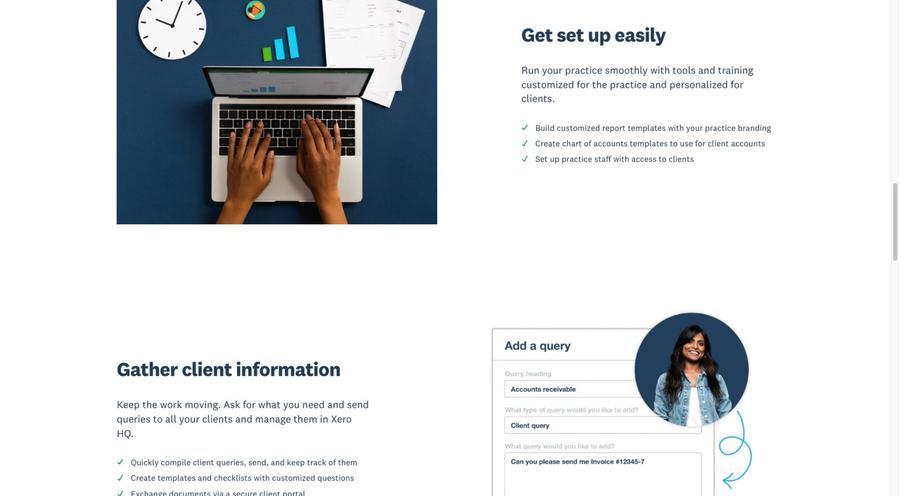 Task type: vqa. For each thing, say whether or not it's contained in the screenshot.
The client query interface in Xero, with a query stating "Can you please send me Invoice #12345-7?" image
yes



Task type: describe. For each thing, give the bounding box(es) containing it.
the client query interface in xero, with a query stating "can you please send me invoice #12345-7?" image
[[454, 304, 774, 497]]



